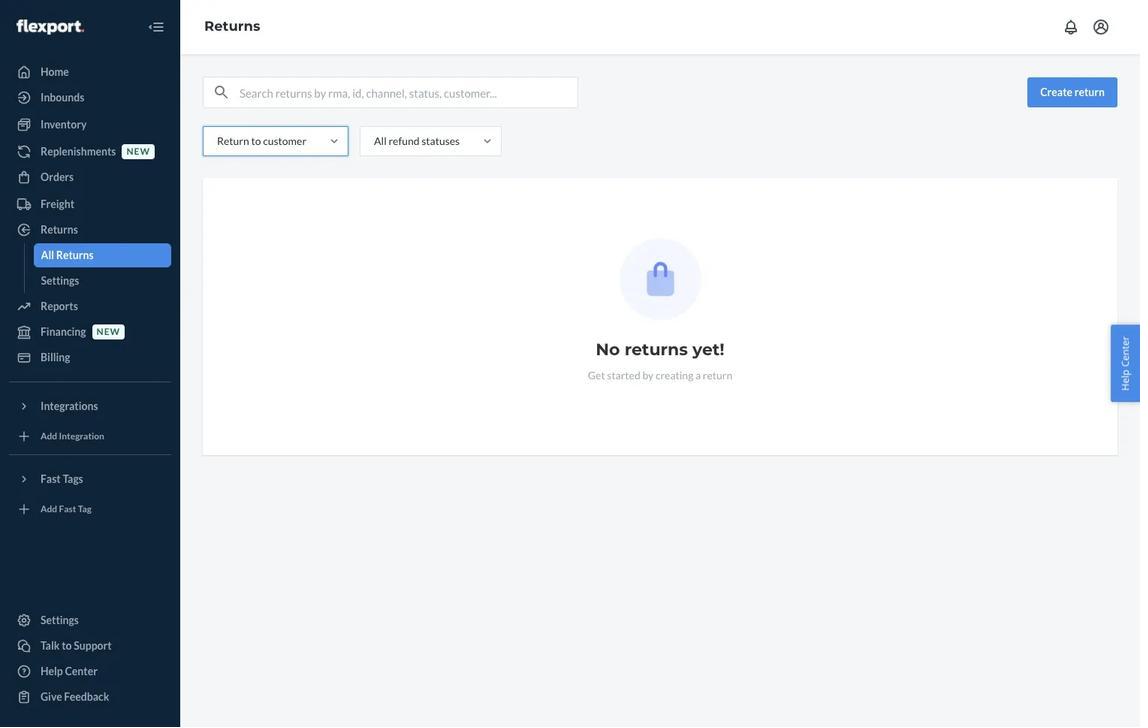 Task type: locate. For each thing, give the bounding box(es) containing it.
create return
[[1041, 86, 1105, 98]]

1 vertical spatial return
[[703, 369, 733, 382]]

2 add from the top
[[41, 504, 57, 515]]

new up orders link
[[127, 146, 150, 157]]

to inside button
[[62, 639, 72, 652]]

0 vertical spatial return
[[1075, 86, 1105, 98]]

0 vertical spatial settings
[[41, 274, 79, 287]]

return right the create at the top right of page
[[1075, 86, 1105, 98]]

help
[[1119, 370, 1133, 391], [41, 665, 63, 678]]

integrations button
[[9, 394, 171, 418]]

0 vertical spatial help center
[[1119, 336, 1133, 391]]

new
[[127, 146, 150, 157], [97, 326, 120, 338]]

settings link up support at the left of page
[[9, 609, 171, 633]]

1 vertical spatial add
[[41, 504, 57, 515]]

0 horizontal spatial returns link
[[9, 218, 171, 242]]

new down reports link
[[97, 326, 120, 338]]

center
[[1119, 336, 1133, 367], [65, 665, 98, 678]]

1 vertical spatial returns link
[[9, 218, 171, 242]]

orders
[[41, 171, 74, 183]]

1 horizontal spatial center
[[1119, 336, 1133, 367]]

1 vertical spatial settings
[[41, 614, 79, 627]]

to right the return
[[251, 134, 261, 147]]

help center button
[[1112, 325, 1141, 402]]

1 vertical spatial help
[[41, 665, 63, 678]]

tags
[[63, 473, 83, 485]]

to
[[251, 134, 261, 147], [62, 639, 72, 652]]

returns
[[204, 18, 260, 35], [41, 223, 78, 236], [56, 249, 94, 261]]

fast left tags
[[41, 473, 61, 485]]

add down fast tags at left
[[41, 504, 57, 515]]

add for add fast tag
[[41, 504, 57, 515]]

0 vertical spatial returns link
[[204, 18, 260, 35]]

replenishments
[[41, 145, 116, 158]]

statuses
[[422, 134, 460, 147]]

add left the integration
[[41, 431, 57, 442]]

inbounds link
[[9, 86, 171, 110]]

no returns yet!
[[596, 340, 725, 360]]

give
[[41, 690, 62, 703]]

1 horizontal spatial return
[[1075, 86, 1105, 98]]

fast left tag
[[59, 504, 76, 515]]

1 vertical spatial settings link
[[9, 609, 171, 633]]

returns
[[625, 340, 688, 360]]

integration
[[59, 431, 104, 442]]

returns link
[[204, 18, 260, 35], [9, 218, 171, 242]]

0 horizontal spatial new
[[97, 326, 120, 338]]

home link
[[9, 60, 171, 84]]

started
[[607, 369, 641, 382]]

0 horizontal spatial to
[[62, 639, 72, 652]]

return right a
[[703, 369, 733, 382]]

get started by creating a return
[[588, 369, 733, 382]]

reports link
[[9, 295, 171, 319]]

all for all refund statuses
[[374, 134, 387, 147]]

settings link down all returns link
[[33, 269, 171, 293]]

0 horizontal spatial center
[[65, 665, 98, 678]]

0 vertical spatial returns
[[204, 18, 260, 35]]

1 horizontal spatial help
[[1119, 370, 1133, 391]]

fast tags
[[41, 473, 83, 485]]

1 horizontal spatial returns link
[[204, 18, 260, 35]]

0 vertical spatial help
[[1119, 370, 1133, 391]]

add integration link
[[9, 425, 171, 449]]

all returns
[[41, 249, 94, 261]]

settings link
[[33, 269, 171, 293], [9, 609, 171, 633]]

create
[[1041, 86, 1073, 98]]

0 vertical spatial to
[[251, 134, 261, 147]]

1 add from the top
[[41, 431, 57, 442]]

all down freight at the left top
[[41, 249, 54, 261]]

center inside button
[[1119, 336, 1133, 367]]

orders link
[[9, 165, 171, 189]]

creating
[[656, 369, 694, 382]]

0 horizontal spatial help center
[[41, 665, 98, 678]]

home
[[41, 65, 69, 78]]

1 settings from the top
[[41, 274, 79, 287]]

1 vertical spatial new
[[97, 326, 120, 338]]

1 vertical spatial to
[[62, 639, 72, 652]]

1 horizontal spatial all
[[374, 134, 387, 147]]

settings up talk
[[41, 614, 79, 627]]

0 vertical spatial center
[[1119, 336, 1133, 367]]

1 vertical spatial center
[[65, 665, 98, 678]]

1 vertical spatial returns
[[41, 223, 78, 236]]

inbounds
[[41, 91, 84, 104]]

to for talk
[[62, 639, 72, 652]]

0 horizontal spatial all
[[41, 249, 54, 261]]

settings up reports
[[41, 274, 79, 287]]

1 horizontal spatial new
[[127, 146, 150, 157]]

all returns link
[[33, 243, 171, 267]]

help center
[[1119, 336, 1133, 391], [41, 665, 98, 678]]

all left refund
[[374, 134, 387, 147]]

1 vertical spatial all
[[41, 249, 54, 261]]

flexport logo image
[[17, 19, 84, 34]]

all
[[374, 134, 387, 147], [41, 249, 54, 261]]

0 vertical spatial all
[[374, 134, 387, 147]]

0 vertical spatial fast
[[41, 473, 61, 485]]

1 horizontal spatial help center
[[1119, 336, 1133, 391]]

settings
[[41, 274, 79, 287], [41, 614, 79, 627]]

return
[[1075, 86, 1105, 98], [703, 369, 733, 382]]

0 vertical spatial new
[[127, 146, 150, 157]]

a
[[696, 369, 701, 382]]

to right talk
[[62, 639, 72, 652]]

1 horizontal spatial to
[[251, 134, 261, 147]]

get
[[588, 369, 605, 382]]

open notifications image
[[1062, 18, 1080, 36]]

add integration
[[41, 431, 104, 442]]

0 horizontal spatial help
[[41, 665, 63, 678]]

fast
[[41, 473, 61, 485], [59, 504, 76, 515]]

0 vertical spatial settings link
[[33, 269, 171, 293]]

add
[[41, 431, 57, 442], [41, 504, 57, 515]]

close navigation image
[[147, 18, 165, 36]]

0 vertical spatial add
[[41, 431, 57, 442]]



Task type: describe. For each thing, give the bounding box(es) containing it.
to for return
[[251, 134, 261, 147]]

fast tags button
[[9, 467, 171, 491]]

refund
[[389, 134, 420, 147]]

tag
[[78, 504, 92, 515]]

billing link
[[9, 346, 171, 370]]

integrations
[[41, 400, 98, 412]]

new for replenishments
[[127, 146, 150, 157]]

create return button
[[1028, 77, 1118, 107]]

all for all returns
[[41, 249, 54, 261]]

return to customer
[[217, 134, 307, 147]]

by
[[643, 369, 654, 382]]

help center link
[[9, 660, 171, 684]]

support
[[74, 639, 112, 652]]

yet!
[[693, 340, 725, 360]]

return inside button
[[1075, 86, 1105, 98]]

inventory
[[41, 118, 87, 131]]

help inside button
[[1119, 370, 1133, 391]]

2 settings from the top
[[41, 614, 79, 627]]

no
[[596, 340, 620, 360]]

inventory link
[[9, 113, 171, 137]]

freight link
[[9, 192, 171, 216]]

billing
[[41, 351, 70, 364]]

0 horizontal spatial return
[[703, 369, 733, 382]]

talk
[[41, 639, 60, 652]]

customer
[[263, 134, 307, 147]]

talk to support button
[[9, 634, 171, 658]]

all refund statuses
[[374, 134, 460, 147]]

2 vertical spatial returns
[[56, 249, 94, 261]]

give feedback button
[[9, 685, 171, 709]]

empty list image
[[619, 238, 701, 320]]

add fast tag
[[41, 504, 92, 515]]

1 vertical spatial help center
[[41, 665, 98, 678]]

fast inside "dropdown button"
[[41, 473, 61, 485]]

feedback
[[64, 690, 109, 703]]

freight
[[41, 198, 74, 210]]

give feedback
[[41, 690, 109, 703]]

add for add integration
[[41, 431, 57, 442]]

return
[[217, 134, 249, 147]]

help center inside button
[[1119, 336, 1133, 391]]

add fast tag link
[[9, 497, 171, 521]]

Search returns by rma, id, channel, status, customer... text field
[[240, 77, 578, 107]]

talk to support
[[41, 639, 112, 652]]

financing
[[41, 325, 86, 338]]

open account menu image
[[1092, 18, 1110, 36]]

reports
[[41, 300, 78, 313]]

new for financing
[[97, 326, 120, 338]]

1 vertical spatial fast
[[59, 504, 76, 515]]



Task type: vqa. For each thing, say whether or not it's contained in the screenshot.
the Network at the top of page
no



